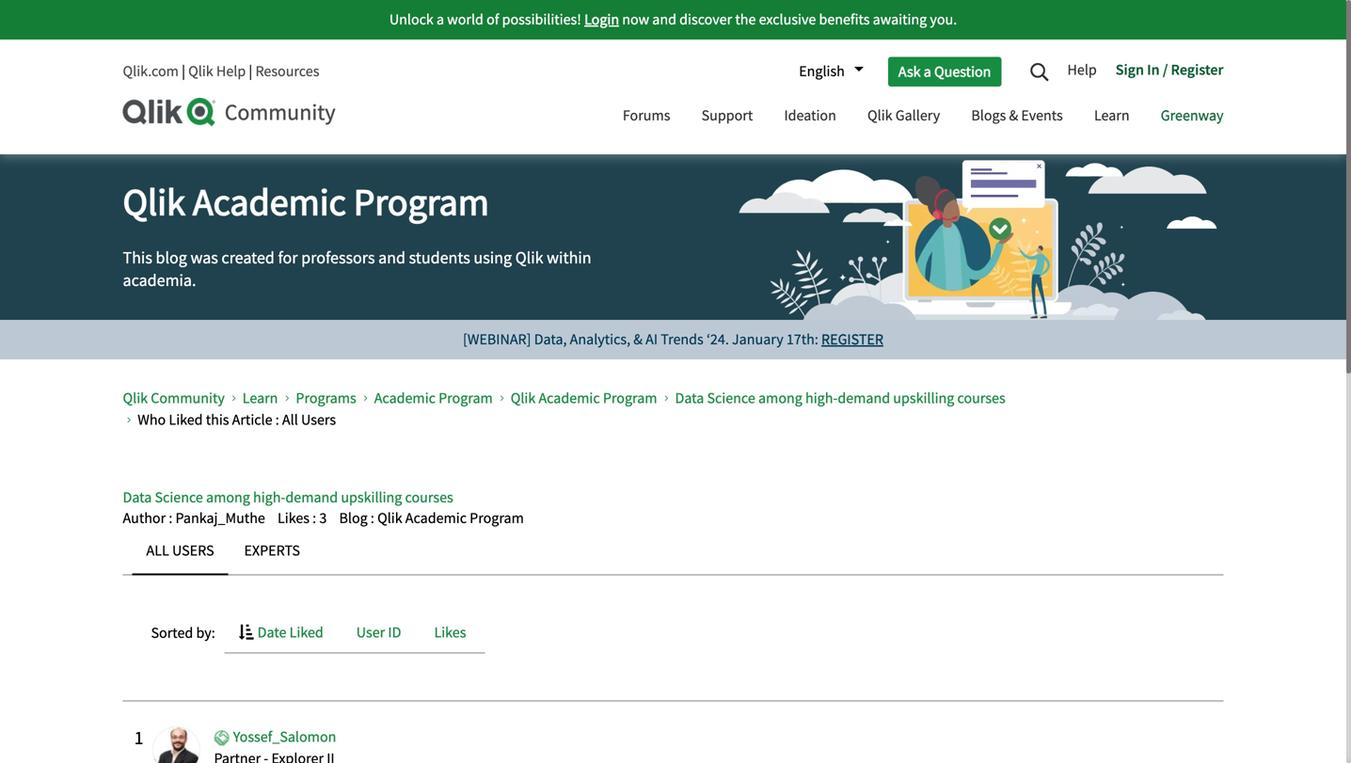 Task type: locate. For each thing, give the bounding box(es) containing it.
0 horizontal spatial demand
[[286, 488, 338, 507]]

1 vertical spatial and
[[378, 247, 406, 269]]

data science among high-demand upskilling courses link down register link
[[675, 389, 1006, 408]]

17th:
[[787, 330, 819, 349]]

among
[[759, 389, 803, 408], [206, 488, 250, 507]]

: right author
[[169, 509, 173, 528]]

0 vertical spatial courses
[[958, 389, 1006, 408]]

0 vertical spatial &
[[1010, 106, 1019, 125]]

1 horizontal spatial courses
[[958, 389, 1006, 408]]

learn
[[1095, 106, 1130, 125], [243, 389, 278, 408]]

help left sign at top
[[1068, 60, 1097, 80]]

and
[[653, 10, 677, 29], [378, 247, 406, 269]]

among down 17th:
[[759, 389, 803, 408]]

0 horizontal spatial &
[[634, 330, 643, 349]]

1 vertical spatial learn
[[243, 389, 278, 408]]

data for data science among high-demand upskilling courses who liked this article : all users
[[675, 389, 704, 408]]

1 vertical spatial data science among high-demand upskilling courses link
[[123, 488, 453, 507]]

3
[[319, 509, 327, 528]]

: for blog : qlik academic program
[[371, 509, 375, 528]]

0 horizontal spatial and
[[378, 247, 406, 269]]

0 horizontal spatial data science among high-demand upskilling courses link
[[123, 488, 453, 507]]

0 vertical spatial data
[[675, 389, 704, 408]]

& right blogs
[[1010, 106, 1019, 125]]

likes right id
[[434, 623, 466, 642]]

1 vertical spatial a
[[924, 62, 932, 81]]

community link
[[123, 98, 590, 127]]

1 horizontal spatial help
[[1068, 60, 1097, 80]]

yossef_salomon image
[[153, 727, 200, 763]]

0 vertical spatial learn
[[1095, 106, 1130, 125]]

likes
[[278, 509, 310, 528], [434, 623, 466, 642]]

users
[[301, 410, 336, 430], [172, 541, 214, 561]]

and right now
[[653, 10, 677, 29]]

0 horizontal spatial |
[[182, 62, 185, 81]]

all right the article
[[282, 410, 298, 430]]

now
[[622, 10, 650, 29]]

upskilling for data science among high-demand upskilling courses who liked this article : all users
[[894, 389, 955, 408]]

support button
[[688, 89, 767, 145]]

0 vertical spatial all
[[282, 410, 298, 430]]

1 horizontal spatial liked
[[290, 623, 324, 642]]

courses inside data science among high-demand upskilling courses who liked this article : all users
[[958, 389, 1006, 408]]

pankaj_muthe
[[176, 509, 265, 528]]

upskilling
[[894, 389, 955, 408], [341, 488, 402, 507]]

blog : qlik academic program
[[339, 509, 524, 528]]

data science among high-demand upskilling courses who liked this article : all users
[[138, 389, 1006, 430]]

1 horizontal spatial users
[[301, 410, 336, 430]]

analytics,
[[570, 330, 631, 349]]

0 vertical spatial likes
[[278, 509, 310, 528]]

1 horizontal spatial a
[[924, 62, 932, 81]]

qlik community link
[[123, 389, 225, 408]]

id
[[388, 623, 401, 642]]

qlik right 'using'
[[516, 247, 544, 269]]

0 vertical spatial and
[[653, 10, 677, 29]]

high- up likes : 3
[[253, 488, 286, 507]]

liked down qlik community
[[169, 410, 203, 430]]

author
[[123, 509, 166, 528]]

1 vertical spatial users
[[172, 541, 214, 561]]

likes down data science among high-demand upskilling courses
[[278, 509, 310, 528]]

professors
[[301, 247, 375, 269]]

learn inside list
[[243, 389, 278, 408]]

0 horizontal spatial high-
[[253, 488, 286, 507]]

0 horizontal spatial data
[[123, 488, 152, 507]]

list
[[123, 374, 1172, 445], [118, 508, 1224, 529]]

program
[[354, 179, 489, 227], [439, 389, 493, 408], [603, 389, 658, 408], [470, 509, 524, 528]]

all down author
[[146, 541, 169, 561]]

learn up the article
[[243, 389, 278, 408]]

courses
[[958, 389, 1006, 408], [405, 488, 453, 507]]

high- inside data science among high-demand upskilling courses who liked this article : all users
[[806, 389, 838, 408]]

academic right blog
[[406, 509, 467, 528]]

list containing qlik community
[[123, 374, 1172, 445]]

in
[[1148, 60, 1160, 79]]

a left world
[[437, 10, 444, 29]]

liked inside date liked link
[[290, 623, 324, 642]]

1 vertical spatial demand
[[286, 488, 338, 507]]

community down resources link
[[225, 98, 336, 127]]

qlik academic program up for
[[123, 179, 489, 227]]

:
[[276, 410, 279, 430], [169, 509, 173, 528], [313, 509, 316, 528], [371, 509, 375, 528]]

qlik academic program down analytics,
[[511, 389, 658, 408]]

| right qlik help link
[[249, 62, 253, 81]]

: right blog
[[371, 509, 375, 528]]

this
[[206, 410, 229, 430]]

a for unlock
[[437, 10, 444, 29]]

1 horizontal spatial qlik academic program
[[511, 389, 658, 408]]

qlik up who
[[123, 389, 148, 408]]

1 horizontal spatial |
[[249, 62, 253, 81]]

0 vertical spatial upskilling
[[894, 389, 955, 408]]

all inside all users link
[[146, 541, 169, 561]]

1 horizontal spatial &
[[1010, 106, 1019, 125]]

blogs & events
[[972, 106, 1063, 125]]

sign
[[1116, 60, 1145, 79]]

: left 3
[[313, 509, 316, 528]]

english button
[[790, 56, 864, 88]]

0 horizontal spatial a
[[437, 10, 444, 29]]

1 vertical spatial among
[[206, 488, 250, 507]]

science down the '24.
[[707, 389, 756, 408]]

learn inside dropdown button
[[1095, 106, 1130, 125]]

question
[[935, 62, 992, 81]]

qlik
[[188, 62, 213, 81], [868, 106, 893, 125], [123, 179, 185, 227], [516, 247, 544, 269], [123, 389, 148, 408], [511, 389, 536, 408], [378, 509, 403, 528]]

likes inside list
[[278, 509, 310, 528]]

1 vertical spatial &
[[634, 330, 643, 349]]

0 horizontal spatial upskilling
[[341, 488, 402, 507]]

: for author : pankaj_muthe
[[169, 509, 173, 528]]

1 horizontal spatial all
[[282, 410, 298, 430]]

qlik inside this blog was created for professors and students using qlik within academia.
[[516, 247, 544, 269]]

demand down register link
[[838, 389, 891, 408]]

1 horizontal spatial learn
[[1095, 106, 1130, 125]]

resources
[[256, 62, 319, 81]]

: right the article
[[276, 410, 279, 430]]

a
[[437, 10, 444, 29], [924, 62, 932, 81]]

0 vertical spatial liked
[[169, 410, 203, 430]]

data
[[675, 389, 704, 408], [123, 488, 152, 507]]

demand up likes : 3
[[286, 488, 338, 507]]

0 vertical spatial among
[[759, 389, 803, 408]]

unlock a world of possibilities! login now and discover the exclusive benefits awaiting you.
[[390, 10, 957, 29]]

data inside data science among high-demand upskilling courses who liked this article : all users
[[675, 389, 704, 408]]

0 horizontal spatial likes
[[278, 509, 310, 528]]

english
[[799, 62, 845, 81]]

and left "students"
[[378, 247, 406, 269]]

| right 'qlik.com'
[[182, 62, 185, 81]]

0 horizontal spatial users
[[172, 541, 214, 561]]

& inside popup button
[[1010, 106, 1019, 125]]

help left resources
[[216, 62, 246, 81]]

a for ask
[[924, 62, 932, 81]]

science for data science among high-demand upskilling courses who liked this article : all users
[[707, 389, 756, 408]]

menu bar
[[609, 89, 1238, 145]]

data science among high-demand upskilling courses link up likes : 3
[[123, 488, 453, 507]]

0 horizontal spatial among
[[206, 488, 250, 507]]

qlik help link
[[188, 62, 246, 81]]

among up pankaj_muthe
[[206, 488, 250, 507]]

high- down 17th:
[[806, 389, 838, 408]]

1 vertical spatial courses
[[405, 488, 453, 507]]

|
[[182, 62, 185, 81], [249, 62, 253, 81]]

events
[[1022, 106, 1063, 125]]

0 vertical spatial qlik academic program
[[123, 179, 489, 227]]

users down 'programs'
[[301, 410, 336, 430]]

users inside tab list
[[172, 541, 214, 561]]

a right ask
[[924, 62, 932, 81]]

tab list
[[123, 529, 1224, 576]]

blogs & events button
[[958, 89, 1078, 145]]

sorted by:
[[151, 624, 215, 643]]

0 horizontal spatial courses
[[405, 488, 453, 507]]

0 horizontal spatial liked
[[169, 410, 203, 430]]

discover
[[680, 10, 732, 29]]

1 horizontal spatial data science among high-demand upskilling courses link
[[675, 389, 1006, 408]]

within
[[547, 247, 592, 269]]

science up author : pankaj_muthe in the left of the page
[[155, 488, 203, 507]]

1 horizontal spatial among
[[759, 389, 803, 408]]

0 vertical spatial demand
[[838, 389, 891, 408]]

0 vertical spatial list
[[123, 374, 1172, 445]]

0 horizontal spatial learn
[[243, 389, 278, 408]]

qlik image
[[123, 98, 217, 126]]

upskilling inside data science among high-demand upskilling courses who liked this article : all users
[[894, 389, 955, 408]]

community up this
[[151, 389, 225, 408]]

date
[[258, 623, 287, 642]]

user
[[357, 623, 385, 642]]

academic program
[[374, 389, 493, 408]]

science inside data science among high-demand upskilling courses who liked this article : all users
[[707, 389, 756, 408]]

0 horizontal spatial all
[[146, 541, 169, 561]]

1 horizontal spatial data
[[675, 389, 704, 408]]

demand
[[838, 389, 891, 408], [286, 488, 338, 507]]

created
[[222, 247, 275, 269]]

a inside ask a question link
[[924, 62, 932, 81]]

0 vertical spatial science
[[707, 389, 756, 408]]

users inside data science among high-demand upskilling courses who liked this article : all users
[[301, 410, 336, 430]]

& left ai
[[634, 330, 643, 349]]

0 vertical spatial users
[[301, 410, 336, 430]]

help inside help link
[[1068, 60, 1097, 80]]

and inside this blog was created for professors and students using qlik within academia.
[[378, 247, 406, 269]]

exclusive
[[759, 10, 816, 29]]

programs link
[[296, 389, 357, 408]]

1 horizontal spatial likes
[[434, 623, 466, 642]]

qlik inside qlik gallery link
[[868, 106, 893, 125]]

1 vertical spatial high-
[[253, 488, 286, 507]]

register
[[822, 330, 884, 349]]

1 vertical spatial data
[[123, 488, 152, 507]]

data down trends on the top of page
[[675, 389, 704, 408]]

data,
[[534, 330, 567, 349]]

community
[[225, 98, 336, 127], [151, 389, 225, 408]]

among inside data science among high-demand upskilling courses who liked this article : all users
[[759, 389, 803, 408]]

qlik left gallery
[[868, 106, 893, 125]]

register
[[1172, 60, 1224, 79]]

users down author : pankaj_muthe in the left of the page
[[172, 541, 214, 561]]

0 vertical spatial high-
[[806, 389, 838, 408]]

1 horizontal spatial demand
[[838, 389, 891, 408]]

learn down sign at top
[[1095, 106, 1130, 125]]

the
[[735, 10, 756, 29]]

1 vertical spatial list
[[118, 508, 1224, 529]]

partner - explorer ii image
[[214, 730, 230, 746]]

1 horizontal spatial science
[[707, 389, 756, 408]]

ask
[[899, 62, 921, 81]]

1 horizontal spatial high-
[[806, 389, 838, 408]]

greenway link
[[1147, 89, 1238, 145]]

science
[[707, 389, 756, 408], [155, 488, 203, 507]]

demand for data science among high-demand upskilling courses who liked this article : all users
[[838, 389, 891, 408]]

data science among high-demand upskilling courses
[[123, 488, 453, 507]]

1 vertical spatial upskilling
[[341, 488, 402, 507]]

1 vertical spatial likes
[[434, 623, 466, 642]]

you.
[[930, 10, 957, 29]]

yossef_salomon
[[233, 728, 336, 747]]

1 vertical spatial liked
[[290, 623, 324, 642]]

ai
[[646, 330, 658, 349]]

1 horizontal spatial upskilling
[[894, 389, 955, 408]]

1 vertical spatial all
[[146, 541, 169, 561]]

high-
[[806, 389, 838, 408], [253, 488, 286, 507]]

1 | from the left
[[182, 62, 185, 81]]

high- for data science among high-demand upskilling courses
[[253, 488, 286, 507]]

0 horizontal spatial science
[[155, 488, 203, 507]]

liked right date in the left bottom of the page
[[290, 623, 324, 642]]

list containing author : pankaj_muthe
[[118, 508, 1224, 529]]

likes for likes
[[434, 623, 466, 642]]

help link
[[1068, 54, 1107, 89]]

learn for learn link at the bottom of the page
[[243, 389, 278, 408]]

all
[[282, 410, 298, 430], [146, 541, 169, 561]]

1 vertical spatial science
[[155, 488, 203, 507]]

demand inside data science among high-demand upskilling courses who liked this article : all users
[[838, 389, 891, 408]]

0 vertical spatial a
[[437, 10, 444, 29]]

academic right programs link on the left
[[374, 389, 436, 408]]

1 vertical spatial qlik academic program
[[511, 389, 658, 408]]

1 vertical spatial community
[[151, 389, 225, 408]]

data up author
[[123, 488, 152, 507]]



Task type: describe. For each thing, give the bounding box(es) containing it.
[webinar]
[[463, 330, 531, 349]]

qlik gallery link
[[854, 89, 955, 145]]

menu bar containing forums
[[609, 89, 1238, 145]]

user id link
[[342, 613, 416, 653]]

was
[[191, 247, 218, 269]]

academic program link
[[374, 389, 493, 408]]

this
[[123, 247, 152, 269]]

date liked
[[258, 623, 324, 642]]

greenway
[[1161, 106, 1224, 125]]

forums
[[623, 106, 671, 125]]

login link
[[585, 10, 619, 29]]

yossef_salomon link
[[233, 728, 336, 747]]

0 horizontal spatial help
[[216, 62, 246, 81]]

article
[[232, 410, 273, 430]]

resources link
[[256, 62, 319, 81]]

among for data science among high-demand upskilling courses who liked this article : all users
[[759, 389, 803, 408]]

among for data science among high-demand upskilling courses
[[206, 488, 250, 507]]

likes : 3
[[278, 509, 327, 528]]

qlik.com | qlik help | resources
[[123, 62, 319, 81]]

programs
[[296, 389, 357, 408]]

world
[[447, 10, 484, 29]]

blog
[[339, 509, 368, 528]]

gallery
[[896, 106, 941, 125]]

qlik.com link
[[123, 62, 179, 81]]

benefits
[[819, 10, 870, 29]]

2 | from the left
[[249, 62, 253, 81]]

by:
[[196, 624, 215, 643]]

using
[[474, 247, 512, 269]]

sign in / register
[[1116, 60, 1224, 79]]

qlik academic program inside list
[[511, 389, 658, 408]]

sorted
[[151, 624, 193, 643]]

of
[[487, 10, 499, 29]]

/
[[1163, 60, 1168, 79]]

qlik academic program link
[[511, 389, 658, 408]]

qlik down "[webinar]"
[[511, 389, 536, 408]]

courses for data science among high-demand upskilling courses who liked this article : all users
[[958, 389, 1006, 408]]

tab list containing all users
[[123, 529, 1224, 576]]

all users link
[[132, 529, 228, 576]]

ask a question link
[[888, 57, 1002, 86]]

'24.
[[707, 330, 729, 349]]

community inside list
[[151, 389, 225, 408]]

learn for learn dropdown button
[[1095, 106, 1130, 125]]

forums button
[[609, 89, 685, 145]]

blogs
[[972, 106, 1007, 125]]

ideation
[[785, 106, 837, 125]]

learn link
[[243, 389, 278, 408]]

qlik.com
[[123, 62, 179, 81]]

courses for data science among high-demand upskilling courses
[[405, 488, 453, 507]]

students
[[409, 247, 471, 269]]

ideation button
[[770, 89, 851, 145]]

likes for likes : 3
[[278, 509, 310, 528]]

user id
[[357, 623, 401, 642]]

blog
[[156, 247, 187, 269]]

qlik up this
[[123, 179, 185, 227]]

learn button
[[1081, 89, 1144, 145]]

support
[[702, 106, 753, 125]]

: for likes : 3
[[313, 509, 316, 528]]

trends
[[661, 330, 704, 349]]

0 horizontal spatial qlik academic program
[[123, 179, 489, 227]]

0 vertical spatial community
[[225, 98, 336, 127]]

experts link
[[230, 529, 314, 576]]

science for data science among high-demand upskilling courses
[[155, 488, 203, 507]]

unlock
[[390, 10, 434, 29]]

possibilities!
[[502, 10, 582, 29]]

qlik right blog
[[378, 509, 403, 528]]

who
[[138, 410, 166, 430]]

0 vertical spatial data science among high-demand upskilling courses link
[[675, 389, 1006, 408]]

for
[[278, 247, 298, 269]]

experts
[[244, 541, 300, 561]]

ask a question
[[899, 62, 992, 81]]

academia.
[[123, 270, 196, 291]]

date liked link
[[225, 613, 338, 653]]

data for data science among high-demand upskilling courses
[[123, 488, 152, 507]]

upskilling for data science among high-demand upskilling courses
[[341, 488, 402, 507]]

1
[[134, 726, 144, 751]]

[webinar]  data, analytics, & ai trends '24. january 17th: register
[[463, 330, 884, 349]]

january
[[732, 330, 784, 349]]

likes link
[[420, 613, 480, 653]]

academic up for
[[193, 179, 346, 227]]

qlik right qlik.com link
[[188, 62, 213, 81]]

: inside data science among high-demand upskilling courses who liked this article : all users
[[276, 410, 279, 430]]

high- for data science among high-demand upskilling courses who liked this article : all users
[[806, 389, 838, 408]]

qlik community
[[123, 389, 225, 408]]

demand for data science among high-demand upskilling courses
[[286, 488, 338, 507]]

1 horizontal spatial and
[[653, 10, 677, 29]]

liked inside data science among high-demand upskilling courses who liked this article : all users
[[169, 410, 203, 430]]

qlik gallery
[[868, 106, 941, 125]]

all inside data science among high-demand upskilling courses who liked this article : all users
[[282, 410, 298, 430]]

sign in / register link
[[1107, 54, 1224, 89]]

all users
[[146, 541, 214, 561]]

register link
[[822, 330, 884, 349]]

academic down data,
[[539, 389, 600, 408]]

login
[[585, 10, 619, 29]]

this blog was created for professors and students using qlik within academia.
[[123, 247, 592, 291]]



Task type: vqa. For each thing, say whether or not it's contained in the screenshot.
broadcast
no



